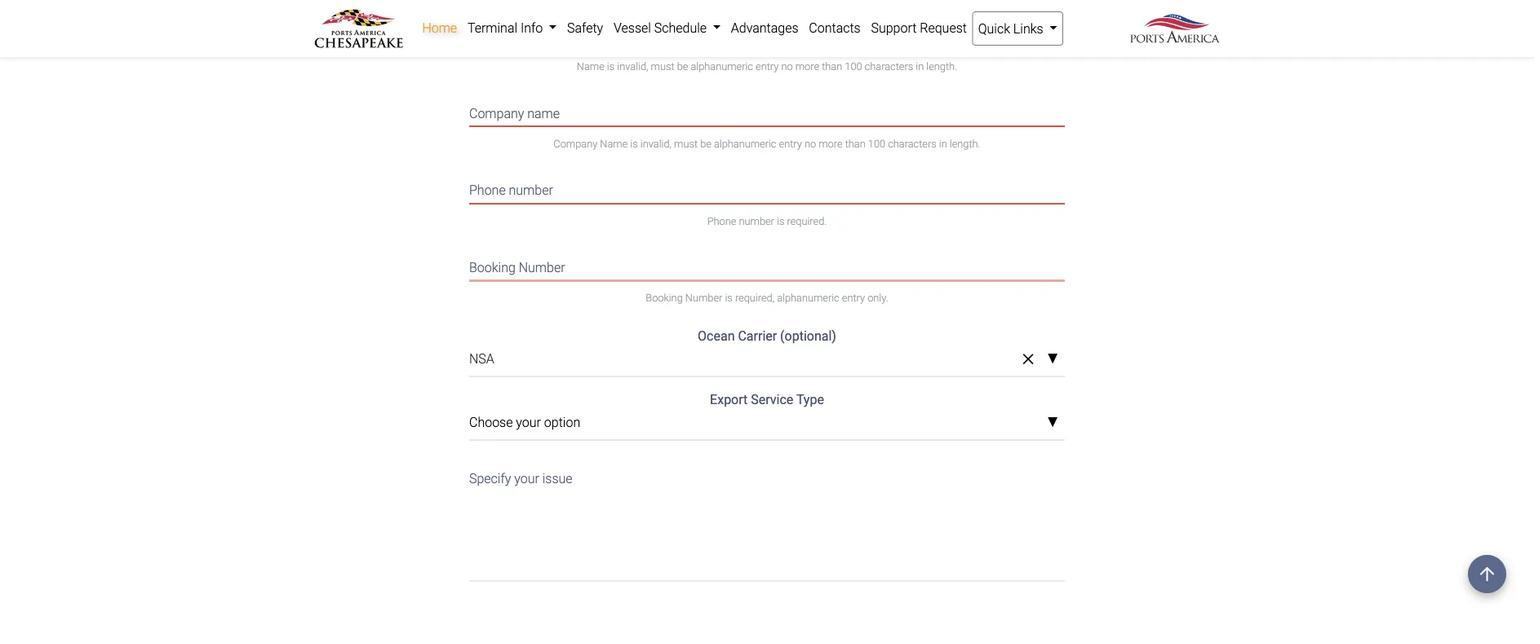 Task type: locate. For each thing, give the bounding box(es) containing it.
0 horizontal spatial number
[[519, 260, 565, 276]]

company
[[469, 106, 524, 121], [554, 138, 597, 150]]

phone
[[469, 183, 506, 198], [707, 215, 736, 227]]

0 vertical spatial than
[[822, 60, 842, 73]]

name is invalid, must be alphanumeric entry no more than 100 characters in length.
[[577, 60, 957, 73]]

be down schedule
[[677, 60, 688, 73]]

booking number
[[469, 260, 565, 276]]

advantages link
[[726, 11, 804, 44]]

0 vertical spatial in
[[916, 60, 924, 73]]

in
[[916, 60, 924, 73], [939, 138, 947, 150]]

must
[[651, 60, 674, 73], [674, 138, 698, 150]]

be down company name text box
[[700, 138, 711, 150]]

1 horizontal spatial 100
[[868, 138, 885, 150]]

more
[[795, 60, 819, 73], [819, 138, 843, 150]]

1 vertical spatial company
[[554, 138, 597, 150]]

number for booking number is required, alphanumeric entry only.
[[685, 292, 722, 304]]

1 vertical spatial number
[[685, 292, 722, 304]]

your left option
[[516, 415, 541, 431]]

number for phone number
[[509, 183, 553, 198]]

alphanumeric inside "company name company name is invalid, must be alphanumeric entry no more than 100 characters in length."
[[714, 138, 776, 150]]

1 vertical spatial your
[[514, 471, 539, 487]]

entry left only.
[[842, 292, 865, 304]]

0 vertical spatial name
[[493, 28, 525, 44]]

Booking Number text field
[[469, 249, 1065, 281]]

terminal info
[[467, 20, 546, 35]]

entry inside "company name company name is invalid, must be alphanumeric entry no more than 100 characters in length."
[[779, 138, 802, 150]]

booking for booking number is required, alphanumeric entry only.
[[646, 292, 683, 304]]

invalid, inside "company name company name is invalid, must be alphanumeric entry no more than 100 characters in length."
[[640, 138, 671, 150]]

1 vertical spatial phone
[[707, 215, 736, 227]]

be inside "company name company name is invalid, must be alphanumeric entry no more than 100 characters in length."
[[700, 138, 711, 150]]

length. inside "company name company name is invalid, must be alphanumeric entry no more than 100 characters in length."
[[950, 138, 980, 150]]

0 vertical spatial booking
[[469, 260, 516, 276]]

no down company name text box
[[804, 138, 816, 150]]

info
[[521, 20, 543, 35]]

quick links
[[978, 21, 1046, 36]]

Full name text field
[[469, 18, 1065, 49]]

1 ▼ from the top
[[1047, 353, 1058, 366]]

0 vertical spatial must
[[651, 60, 674, 73]]

your left issue
[[514, 471, 539, 487]]

1 horizontal spatial than
[[845, 138, 865, 150]]

(optional)
[[780, 329, 836, 344]]

alphanumeric down company name text box
[[714, 138, 776, 150]]

your for choose
[[516, 415, 541, 431]]

export service type
[[710, 392, 824, 408]]

100
[[845, 60, 862, 73], [868, 138, 885, 150]]

1 horizontal spatial no
[[804, 138, 816, 150]]

name inside "company name company name is invalid, must be alphanumeric entry no more than 100 characters in length."
[[600, 138, 628, 150]]

characters
[[865, 60, 913, 73], [888, 138, 936, 150]]

no down full name text box
[[781, 60, 793, 73]]

contacts link
[[804, 11, 866, 44]]

name
[[493, 28, 525, 44], [527, 106, 560, 121]]

more inside "company name company name is invalid, must be alphanumeric entry no more than 100 characters in length."
[[819, 138, 843, 150]]

alphanumeric
[[691, 60, 753, 73], [714, 138, 776, 150], [777, 292, 839, 304]]

must inside "company name company name is invalid, must be alphanumeric entry no more than 100 characters in length."
[[674, 138, 698, 150]]

more down contacts "link"
[[795, 60, 819, 73]]

0 horizontal spatial booking
[[469, 260, 516, 276]]

1 vertical spatial characters
[[888, 138, 936, 150]]

terminal
[[467, 20, 517, 35]]

0 vertical spatial alphanumeric
[[691, 60, 753, 73]]

0 vertical spatial your
[[516, 415, 541, 431]]

your
[[516, 415, 541, 431], [514, 471, 539, 487]]

1 vertical spatial alphanumeric
[[714, 138, 776, 150]]

0 vertical spatial no
[[781, 60, 793, 73]]

0 horizontal spatial phone
[[469, 183, 506, 198]]

quick links link
[[972, 11, 1063, 46]]

1 horizontal spatial booking
[[646, 292, 683, 304]]

is
[[607, 60, 615, 73], [630, 138, 638, 150], [777, 215, 784, 227], [725, 292, 733, 304]]

contacts
[[809, 20, 861, 35]]

1 vertical spatial no
[[804, 138, 816, 150]]

0 vertical spatial 100
[[845, 60, 862, 73]]

1 vertical spatial must
[[674, 138, 698, 150]]

2 vertical spatial alphanumeric
[[777, 292, 839, 304]]

invalid,
[[617, 60, 648, 73], [640, 138, 671, 150]]

0 horizontal spatial be
[[677, 60, 688, 73]]

0 horizontal spatial no
[[781, 60, 793, 73]]

support request
[[871, 20, 967, 35]]

safety link
[[562, 11, 608, 44]]

entry down company name text box
[[779, 138, 802, 150]]

choose your option
[[469, 415, 580, 431]]

1 horizontal spatial name
[[527, 106, 560, 121]]

1 vertical spatial length.
[[950, 138, 980, 150]]

more down company name text box
[[819, 138, 843, 150]]

0 horizontal spatial number
[[509, 183, 553, 198]]

company name company name is invalid, must be alphanumeric entry no more than 100 characters in length.
[[469, 106, 980, 150]]

length.
[[926, 60, 957, 73], [950, 138, 980, 150]]

be
[[677, 60, 688, 73], [700, 138, 711, 150]]

1 horizontal spatial phone
[[707, 215, 736, 227]]

1 horizontal spatial number
[[739, 215, 774, 227]]

1 vertical spatial than
[[845, 138, 865, 150]]

full
[[469, 28, 489, 44]]

booking number is required, alphanumeric entry only.
[[646, 292, 888, 304]]

name
[[577, 60, 604, 73], [600, 138, 628, 150]]

booking
[[469, 260, 516, 276], [646, 292, 683, 304]]

0 vertical spatial invalid,
[[617, 60, 648, 73]]

1 vertical spatial more
[[819, 138, 843, 150]]

number for phone number is required.
[[739, 215, 774, 227]]

Phone number text field
[[469, 172, 1065, 204]]

specify your issue
[[469, 471, 572, 487]]

phone for phone number is required.
[[707, 215, 736, 227]]

1 vertical spatial name
[[527, 106, 560, 121]]

number
[[519, 260, 565, 276], [685, 292, 722, 304]]

alphanumeric down full name text box
[[691, 60, 753, 73]]

type
[[796, 392, 824, 408]]

0 vertical spatial number
[[509, 183, 553, 198]]

▼
[[1047, 353, 1058, 366], [1047, 416, 1058, 430]]

links
[[1013, 21, 1043, 36]]

number for booking number
[[519, 260, 565, 276]]

1 vertical spatial entry
[[779, 138, 802, 150]]

phone for phone number
[[469, 183, 506, 198]]

1 vertical spatial number
[[739, 215, 774, 227]]

0 vertical spatial company
[[469, 106, 524, 121]]

no
[[781, 60, 793, 73], [804, 138, 816, 150]]

1 vertical spatial in
[[939, 138, 947, 150]]

1 horizontal spatial be
[[700, 138, 711, 150]]

than
[[822, 60, 842, 73], [845, 138, 865, 150]]

name inside "company name company name is invalid, must be alphanumeric entry no more than 100 characters in length."
[[527, 106, 560, 121]]

0 horizontal spatial in
[[916, 60, 924, 73]]

0 horizontal spatial than
[[822, 60, 842, 73]]

entry down full name text box
[[756, 60, 779, 73]]

1 horizontal spatial in
[[939, 138, 947, 150]]

0 vertical spatial ▼
[[1047, 353, 1058, 366]]

0 vertical spatial number
[[519, 260, 565, 276]]

1 vertical spatial be
[[700, 138, 711, 150]]

0 vertical spatial entry
[[756, 60, 779, 73]]

1 vertical spatial booking
[[646, 292, 683, 304]]

entry
[[756, 60, 779, 73], [779, 138, 802, 150], [842, 292, 865, 304]]

1 vertical spatial invalid,
[[640, 138, 671, 150]]

0 horizontal spatial name
[[493, 28, 525, 44]]

alphanumeric up (optional)
[[777, 292, 839, 304]]

0 vertical spatial phone
[[469, 183, 506, 198]]

go to top image
[[1468, 556, 1506, 594]]

number up booking number
[[509, 183, 553, 198]]

1 vertical spatial ▼
[[1047, 416, 1058, 430]]

0 vertical spatial be
[[677, 60, 688, 73]]

advantages
[[731, 20, 798, 35]]

0 vertical spatial characters
[[865, 60, 913, 73]]

carrier
[[738, 329, 777, 344]]

number
[[509, 183, 553, 198], [739, 215, 774, 227]]

1 vertical spatial 100
[[868, 138, 885, 150]]

0 horizontal spatial company
[[469, 106, 524, 121]]

service
[[751, 392, 793, 408]]

schedule
[[654, 20, 707, 35]]

number down phone number "text field"
[[739, 215, 774, 227]]

1 horizontal spatial number
[[685, 292, 722, 304]]

safety
[[567, 20, 603, 35]]

1 vertical spatial name
[[600, 138, 628, 150]]



Task type: vqa. For each thing, say whether or not it's contained in the screenshot.


Task type: describe. For each thing, give the bounding box(es) containing it.
quick
[[978, 21, 1010, 36]]

nsa
[[469, 352, 494, 367]]

2 vertical spatial entry
[[842, 292, 865, 304]]

phone number
[[469, 183, 553, 198]]

no inside "company name company name is invalid, must be alphanumeric entry no more than 100 characters in length."
[[804, 138, 816, 150]]

terminal info link
[[462, 11, 562, 44]]

vessel schedule
[[614, 20, 710, 35]]

required.
[[787, 215, 827, 227]]

0 vertical spatial more
[[795, 60, 819, 73]]

name for full
[[493, 28, 525, 44]]

Specify your issue text field
[[469, 461, 1065, 582]]

request
[[920, 20, 967, 35]]

support
[[871, 20, 917, 35]]

required,
[[735, 292, 774, 304]]

booking for booking number
[[469, 260, 516, 276]]

is inside "company name company name is invalid, must be alphanumeric entry no more than 100 characters in length."
[[630, 138, 638, 150]]

100 inside "company name company name is invalid, must be alphanumeric entry no more than 100 characters in length."
[[868, 138, 885, 150]]

0 vertical spatial length.
[[926, 60, 957, 73]]

home
[[422, 20, 457, 35]]

your for specify
[[514, 471, 539, 487]]

Company name text field
[[469, 95, 1065, 127]]

ocean
[[698, 329, 735, 344]]

support request link
[[866, 11, 972, 44]]

option
[[544, 415, 580, 431]]

vessel
[[614, 20, 651, 35]]

in inside "company name company name is invalid, must be alphanumeric entry no more than 100 characters in length."
[[939, 138, 947, 150]]

phone number is required.
[[707, 215, 827, 227]]

0 horizontal spatial 100
[[845, 60, 862, 73]]

export
[[710, 392, 748, 408]]

choose
[[469, 415, 513, 431]]

issue
[[542, 471, 572, 487]]

specify
[[469, 471, 511, 487]]

name for company
[[527, 106, 560, 121]]

✕
[[1023, 351, 1034, 368]]

characters inside "company name company name is invalid, must be alphanumeric entry no more than 100 characters in length."
[[888, 138, 936, 150]]

0 vertical spatial name
[[577, 60, 604, 73]]

vessel schedule link
[[608, 11, 726, 44]]

2 ▼ from the top
[[1047, 416, 1058, 430]]

home link
[[417, 11, 462, 44]]

full name
[[469, 28, 525, 44]]

than inside "company name company name is invalid, must be alphanumeric entry no more than 100 characters in length."
[[845, 138, 865, 150]]

ocean carrier (optional)
[[698, 329, 836, 344]]

only.
[[868, 292, 888, 304]]

1 horizontal spatial company
[[554, 138, 597, 150]]



